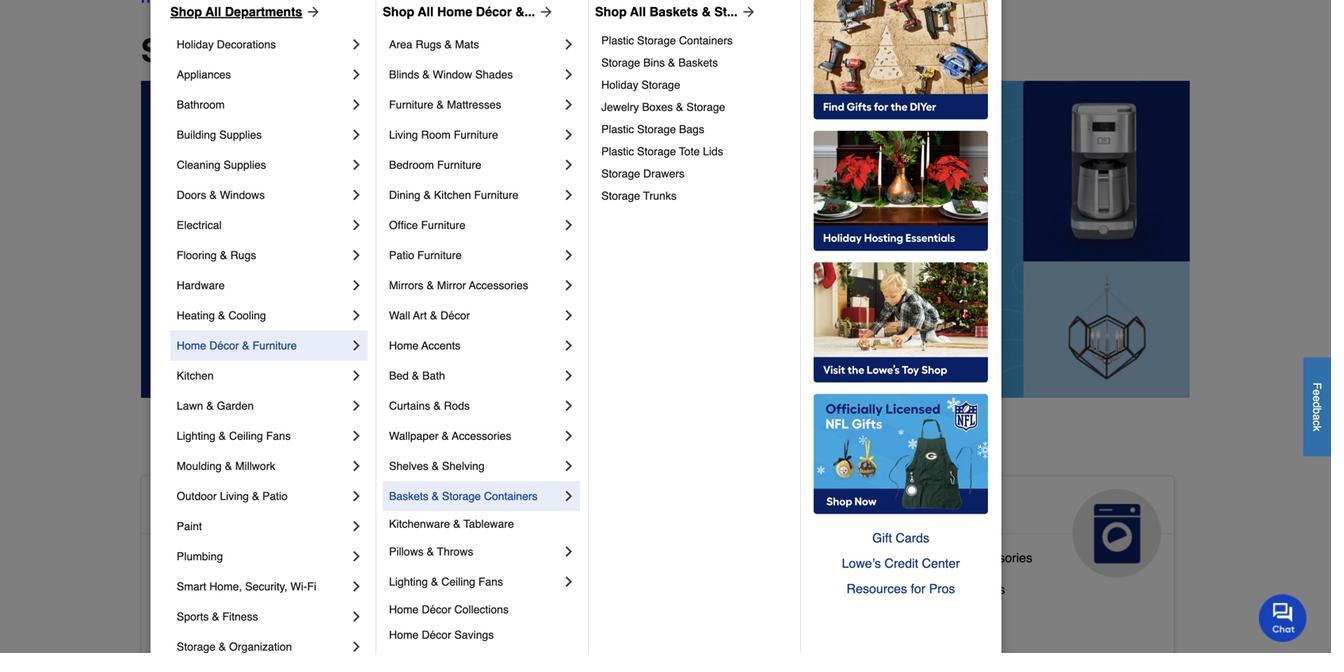 Task type: describe. For each thing, give the bounding box(es) containing it.
art
[[413, 309, 427, 322]]

& right lawn
[[206, 399, 214, 412]]

office furniture link
[[389, 210, 561, 240]]

mattresses
[[447, 98, 501, 111]]

storage down boxes
[[637, 123, 676, 136]]

1 horizontal spatial bedroom
[[389, 159, 434, 171]]

storage inside "link"
[[602, 167, 640, 180]]

chevron right image for heating & cooling
[[349, 308, 365, 323]]

& up living room furniture
[[437, 98, 444, 111]]

containers inside plastic storage containers link
[[679, 34, 733, 47]]

curtains & rods link
[[389, 391, 561, 421]]

chevron right image for building supplies
[[349, 127, 365, 143]]

chevron right image for hardware
[[349, 277, 365, 293]]

& left the st...
[[702, 4, 711, 19]]

holiday storage link
[[602, 74, 789, 96]]

holiday hosting essentials. image
[[814, 131, 988, 251]]

sports
[[177, 610, 209, 623]]

holiday for holiday storage
[[602, 78, 639, 91]]

windows
[[220, 189, 265, 201]]

lighting & ceiling fans link for chevron right image for lighting & ceiling fans
[[177, 421, 349, 451]]

smart home, security, wi-fi
[[177, 580, 317, 593]]

accessible for accessible bedroom
[[155, 582, 215, 597]]

kitchenware
[[389, 518, 450, 530]]

accessible home image
[[367, 489, 455, 578]]

appliance
[[861, 550, 917, 565]]

chevron right image for lighting & ceiling fans
[[349, 428, 365, 444]]

wall art & décor
[[389, 309, 470, 322]]

& left "cooling"
[[218, 309, 225, 322]]

all for shop all departments
[[205, 4, 221, 19]]

& left mats
[[445, 38, 452, 51]]

lawn & garden link
[[177, 391, 349, 421]]

furniture & mattresses
[[389, 98, 501, 111]]

plastic storage tote lids
[[602, 145, 724, 158]]

departments for shop all departments
[[225, 4, 302, 19]]

bags
[[679, 123, 705, 136]]

accessible for accessible home
[[155, 495, 271, 521]]

storage down storage drawers
[[602, 189, 640, 202]]

furniture inside pet beds, houses, & furniture link
[[628, 607, 679, 622]]

plastic storage bags link
[[602, 118, 789, 140]]

chevron right image for holiday decorations
[[349, 36, 365, 52]]

1 vertical spatial accessories
[[452, 430, 512, 442]]

resources for pros link
[[814, 576, 988, 602]]

k
[[1311, 426, 1324, 431]]

& right 'parts'
[[953, 550, 962, 565]]

home up mats
[[437, 4, 473, 19]]

chevron right image for appliances
[[349, 67, 365, 82]]

for
[[911, 581, 926, 596]]

shop for shop all baskets & st...
[[595, 4, 627, 19]]

shelves
[[389, 460, 429, 472]]

& right doors
[[209, 189, 217, 201]]

beverage & wine chillers
[[861, 582, 1005, 597]]

wine
[[931, 582, 960, 597]]

& down "cooling"
[[242, 339, 250, 352]]

& inside animal & pet care
[[588, 495, 604, 521]]

décor down mirrors & mirror accessories
[[441, 309, 470, 322]]

home décor savings link
[[389, 622, 577, 648]]

officially licensed n f l gifts. shop now. image
[[814, 394, 988, 514]]

chevron right image for paint
[[349, 518, 365, 534]]

wallpaper & accessories link
[[389, 421, 561, 451]]

furniture inside furniture & mattresses 'link'
[[389, 98, 434, 111]]

lighting & ceiling fans for chevron right image for lighting & ceiling fans's lighting & ceiling fans link
[[177, 430, 291, 442]]

bathroom link
[[177, 90, 349, 120]]

supplies for livestock supplies
[[564, 576, 613, 590]]

ceiling for lighting & ceiling fans link associated with chevron right icon for lighting & ceiling fans
[[442, 575, 476, 588]]

home décor collections link
[[389, 597, 577, 622]]

supplies for cleaning supplies
[[224, 159, 266, 171]]

storage down plastic storage bags
[[637, 145, 676, 158]]

livestock supplies
[[508, 576, 613, 590]]

entry
[[219, 614, 248, 628]]

holiday for holiday decorations
[[177, 38, 214, 51]]

pillows & throws
[[389, 545, 473, 558]]

lids
[[703, 145, 724, 158]]

pillows
[[389, 545, 424, 558]]

accessible for accessible entry & home
[[155, 614, 215, 628]]

shop for shop all home décor &...
[[383, 4, 415, 19]]

& down pillows & throws on the bottom left of page
[[431, 575, 439, 588]]

furniture inside patio furniture link
[[418, 249, 462, 262]]

chevron right image for bedroom furniture
[[561, 157, 577, 173]]

visit the lowe's toy shop. image
[[814, 262, 988, 383]]

credit
[[885, 556, 919, 571]]

animal
[[508, 495, 582, 521]]

home down home décor collections
[[389, 629, 419, 641]]

0 vertical spatial patio
[[389, 249, 414, 262]]

0 horizontal spatial living
[[220, 490, 249, 503]]

& left mirror
[[427, 279, 434, 292]]

mirrors & mirror accessories
[[389, 279, 529, 292]]

plumbing
[[177, 550, 223, 563]]

chevron right image for curtains & rods
[[561, 398, 577, 414]]

flooring & rugs
[[177, 249, 256, 262]]

storage drawers
[[602, 167, 685, 180]]

hardware
[[177, 279, 225, 292]]

home accents
[[389, 339, 461, 352]]

accessories for appliance parts & accessories
[[965, 550, 1033, 565]]

& down "shelves & shelving"
[[432, 490, 439, 503]]

0 horizontal spatial patio
[[262, 490, 288, 503]]

& up "shelves & shelving"
[[442, 430, 449, 442]]

home down heating
[[177, 339, 206, 352]]

& down 'millwork'
[[252, 490, 259, 503]]

accessories for mirrors & mirror accessories
[[469, 279, 529, 292]]

& right entry
[[252, 614, 260, 628]]

heating & cooling
[[177, 309, 266, 322]]

chevron right image for kitchen
[[349, 368, 365, 384]]

b
[[1311, 408, 1324, 414]]

0 vertical spatial appliances link
[[177, 59, 349, 90]]

shop for shop all departments
[[170, 4, 202, 19]]

chevron right image for plumbing
[[349, 548, 365, 564]]

kitchenware & tableware link
[[389, 511, 577, 537]]

appliances image
[[1073, 489, 1162, 578]]

& right shelves
[[432, 460, 439, 472]]

cards
[[896, 531, 930, 545]]

home up home décor savings
[[389, 603, 419, 616]]

gift
[[873, 531, 892, 545]]

0 vertical spatial appliances
[[177, 68, 231, 81]]

f e e d b a c k button
[[1304, 357, 1332, 456]]

1 vertical spatial bathroom
[[219, 550, 274, 565]]

plastic storage bags
[[602, 123, 705, 136]]

home down security,
[[264, 614, 298, 628]]

holiday decorations link
[[177, 29, 349, 59]]

home down moulding & millwork link
[[277, 495, 338, 521]]

area rugs & mats
[[389, 38, 479, 51]]

dining
[[389, 189, 421, 201]]

room
[[421, 128, 451, 141]]

trunks
[[643, 189, 677, 202]]

décor for home décor collections
[[422, 603, 451, 616]]

shelving
[[442, 460, 485, 472]]

jewelry boxes & storage
[[602, 101, 726, 113]]

parts
[[920, 550, 950, 565]]

chevron right image for home accents
[[561, 338, 577, 354]]

chevron right image for furniture & mattresses
[[561, 97, 577, 113]]

& down accessible bedroom link
[[212, 610, 219, 623]]

chevron right image for mirrors & mirror accessories
[[561, 277, 577, 293]]

furniture & mattresses link
[[389, 90, 561, 120]]

holiday storage
[[602, 78, 681, 91]]

electrical
[[177, 219, 222, 231]]

1 horizontal spatial appliances
[[861, 495, 979, 521]]

baskets inside shop all baskets & st... link
[[650, 4, 698, 19]]

shelves & shelving link
[[389, 451, 561, 481]]

2 e from the top
[[1311, 395, 1324, 402]]

& left pros in the right of the page
[[919, 582, 927, 597]]

plastic storage containers link
[[602, 29, 789, 52]]

cleaning
[[177, 159, 221, 171]]

flooring & rugs link
[[177, 240, 349, 270]]

wall art & décor link
[[389, 300, 561, 331]]

chevron right image for bed & bath
[[561, 368, 577, 384]]

resources
[[847, 581, 908, 596]]

chevron right image for office furniture
[[561, 217, 577, 233]]

rods
[[444, 399, 470, 412]]

sports & fitness
[[177, 610, 258, 623]]

lighting for chevron right image for lighting & ceiling fans's lighting & ceiling fans link
[[177, 430, 216, 442]]

plastic for plastic storage containers
[[602, 34, 634, 47]]

chevron right image for pillows & throws
[[561, 544, 577, 560]]

a
[[1311, 414, 1324, 420]]

storage up "holiday storage"
[[602, 56, 640, 69]]

shop all home décor &... link
[[383, 2, 554, 21]]

window
[[433, 68, 472, 81]]

chillers
[[963, 582, 1005, 597]]

chevron right image for lighting & ceiling fans
[[561, 574, 577, 590]]

savings
[[455, 629, 494, 641]]

lighting for lighting & ceiling fans link associated with chevron right icon for lighting & ceiling fans
[[389, 575, 428, 588]]

center
[[922, 556, 960, 571]]

chevron right image for bathroom
[[349, 97, 365, 113]]

flooring
[[177, 249, 217, 262]]

office
[[389, 219, 418, 231]]

f
[[1311, 382, 1324, 389]]

chevron right image for cleaning supplies
[[349, 157, 365, 173]]

building
[[177, 128, 216, 141]]

& right bins
[[668, 56, 676, 69]]

beds,
[[530, 607, 563, 622]]

curtains
[[389, 399, 430, 412]]

shop all baskets & st...
[[595, 4, 738, 19]]

beverage
[[861, 582, 915, 597]]

0 vertical spatial rugs
[[416, 38, 442, 51]]

all for shop all departments
[[229, 32, 268, 69]]

home down wall
[[389, 339, 419, 352]]



Task type: locate. For each thing, give the bounding box(es) containing it.
1 horizontal spatial containers
[[679, 34, 733, 47]]

enjoy savings year-round. no matter what you're shopping for, find what you need at a great price. image
[[141, 81, 1191, 398]]

lighting up moulding
[[177, 430, 216, 442]]

0 horizontal spatial kitchen
[[177, 369, 214, 382]]

shop
[[170, 4, 202, 19], [383, 4, 415, 19], [595, 4, 627, 19]]

f e e d b a c k
[[1311, 382, 1324, 431]]

throws
[[437, 545, 473, 558]]

accents
[[422, 339, 461, 352]]

building supplies
[[177, 128, 262, 141]]

2 arrow right image from the left
[[535, 4, 554, 20]]

accessible down moulding
[[155, 495, 271, 521]]

0 vertical spatial living
[[389, 128, 418, 141]]

plastic storage containers
[[602, 34, 733, 47]]

1 horizontal spatial pet
[[610, 495, 645, 521]]

1 accessible from the top
[[155, 495, 271, 521]]

accessories
[[469, 279, 529, 292], [452, 430, 512, 442], [965, 550, 1033, 565]]

e up b
[[1311, 395, 1324, 402]]

plastic for plastic storage tote lids
[[602, 145, 634, 158]]

1 horizontal spatial shop
[[383, 4, 415, 19]]

chevron right image
[[349, 67, 365, 82], [561, 97, 577, 113], [561, 127, 577, 143], [349, 157, 365, 173], [561, 157, 577, 173], [561, 187, 577, 203], [349, 247, 365, 263], [561, 338, 577, 354], [349, 368, 365, 384], [561, 368, 577, 384], [561, 398, 577, 414], [561, 428, 577, 444], [349, 458, 365, 474], [349, 488, 365, 504], [561, 488, 577, 504], [349, 548, 365, 564], [561, 574, 577, 590], [349, 579, 365, 594], [349, 609, 365, 625]]

pet inside pet beds, houses, & furniture link
[[508, 607, 527, 622]]

1 vertical spatial lighting & ceiling fans link
[[389, 567, 561, 597]]

plastic up storage drawers
[[602, 145, 634, 158]]

appliances link up chillers
[[848, 476, 1174, 578]]

baskets down plastic storage containers link
[[679, 56, 718, 69]]

0 horizontal spatial pet
[[508, 607, 527, 622]]

chevron right image for electrical
[[349, 217, 365, 233]]

& right flooring at top
[[220, 249, 227, 262]]

chevron right image for living room furniture
[[561, 127, 577, 143]]

0 vertical spatial baskets
[[650, 4, 698, 19]]

2 vertical spatial baskets
[[389, 490, 429, 503]]

& right boxes
[[676, 101, 684, 113]]

chevron right image for home décor & furniture
[[349, 338, 365, 354]]

beverage & wine chillers link
[[861, 579, 1005, 610]]

& right animal
[[588, 495, 604, 521]]

lighting & ceiling fans
[[177, 430, 291, 442], [389, 575, 503, 588]]

1 vertical spatial bedroom
[[219, 582, 270, 597]]

0 horizontal spatial fans
[[266, 430, 291, 442]]

0 vertical spatial departments
[[225, 4, 302, 19]]

bed & bath
[[389, 369, 445, 382]]

cleaning supplies
[[177, 159, 266, 171]]

& up throws
[[453, 518, 461, 530]]

0 vertical spatial lighting & ceiling fans
[[177, 430, 291, 442]]

storage up storage trunks
[[602, 167, 640, 180]]

0 horizontal spatial ceiling
[[229, 430, 263, 442]]

plastic storage tote lids link
[[602, 140, 789, 162]]

doors
[[177, 189, 206, 201]]

living room furniture link
[[389, 120, 561, 150]]

ceiling up home décor collections
[[442, 575, 476, 588]]

lighting & ceiling fans up home décor collections
[[389, 575, 503, 588]]

appliances link
[[177, 59, 349, 90], [848, 476, 1174, 578]]

3 arrow right image from the left
[[738, 4, 757, 20]]

chevron right image for area rugs & mats
[[561, 36, 577, 52]]

shop up area
[[383, 4, 415, 19]]

1 vertical spatial lighting & ceiling fans
[[389, 575, 503, 588]]

plastic up storage bins & baskets
[[602, 34, 634, 47]]

pet beds, houses, & furniture
[[508, 607, 679, 622]]

holiday left decorations
[[177, 38, 214, 51]]

lighting & ceiling fans for lighting & ceiling fans link associated with chevron right icon for lighting & ceiling fans
[[389, 575, 503, 588]]

chevron right image for patio furniture
[[561, 247, 577, 263]]

supplies up houses,
[[564, 576, 613, 590]]

1 vertical spatial living
[[220, 490, 249, 503]]

chevron right image for blinds & window shades
[[561, 67, 577, 82]]

1 horizontal spatial arrow right image
[[535, 4, 554, 20]]

fans up home décor collections link
[[479, 575, 503, 588]]

supplies inside the cleaning supplies link
[[224, 159, 266, 171]]

lighting & ceiling fans link up 'millwork'
[[177, 421, 349, 451]]

electrical link
[[177, 210, 349, 240]]

shop all baskets & st... link
[[595, 2, 757, 21]]

1 vertical spatial appliances
[[861, 495, 979, 521]]

0 vertical spatial pet
[[610, 495, 645, 521]]

1 vertical spatial lighting
[[389, 575, 428, 588]]

houses,
[[566, 607, 613, 622]]

1 horizontal spatial ceiling
[[442, 575, 476, 588]]

arrow right image
[[302, 4, 321, 20], [535, 4, 554, 20], [738, 4, 757, 20]]

1 vertical spatial plastic
[[602, 123, 634, 136]]

all for shop all baskets & st...
[[630, 4, 646, 19]]

3 accessible from the top
[[155, 582, 215, 597]]

2 shop from the left
[[383, 4, 415, 19]]

0 horizontal spatial arrow right image
[[302, 4, 321, 20]]

lighting down pillows
[[389, 575, 428, 588]]

lawn
[[177, 399, 203, 412]]

kitchen
[[434, 189, 471, 201], [177, 369, 214, 382]]

1 horizontal spatial lighting & ceiling fans link
[[389, 567, 561, 597]]

3 plastic from the top
[[602, 145, 634, 158]]

furniture right houses,
[[628, 607, 679, 622]]

0 vertical spatial ceiling
[[229, 430, 263, 442]]

appliances up cards
[[861, 495, 979, 521]]

animal & pet care image
[[720, 489, 809, 578]]

chevron right image for moulding & millwork
[[349, 458, 365, 474]]

arrow right image for shop all home décor &...
[[535, 4, 554, 20]]

blinds
[[389, 68, 419, 81]]

2 accessible from the top
[[155, 550, 215, 565]]

office furniture
[[389, 219, 466, 231]]

supplies inside the livestock supplies link
[[564, 576, 613, 590]]

0 horizontal spatial lighting & ceiling fans
[[177, 430, 291, 442]]

storage up kitchenware & tableware
[[442, 490, 481, 503]]

chevron right image for outdoor living & patio
[[349, 488, 365, 504]]

2 vertical spatial plastic
[[602, 145, 634, 158]]

dining & kitchen furniture
[[389, 189, 519, 201]]

home accents link
[[389, 331, 561, 361]]

baskets up kitchenware
[[389, 490, 429, 503]]

tableware
[[464, 518, 514, 530]]

containers up tableware
[[484, 490, 538, 503]]

shop inside shop all departments link
[[170, 4, 202, 19]]

1 arrow right image from the left
[[302, 4, 321, 20]]

bedroom furniture
[[389, 159, 482, 171]]

chat invite button image
[[1259, 594, 1308, 642]]

0 vertical spatial holiday
[[177, 38, 214, 51]]

all up holiday decorations
[[205, 4, 221, 19]]

1 vertical spatial departments
[[277, 32, 471, 69]]

supplies up "cleaning supplies"
[[219, 128, 262, 141]]

furniture inside the dining & kitchen furniture link
[[474, 189, 519, 201]]

lowe's credit center link
[[814, 551, 988, 576]]

0 vertical spatial containers
[[679, 34, 733, 47]]

1 e from the top
[[1311, 389, 1324, 395]]

furniture up office furniture link
[[474, 189, 519, 201]]

tote
[[679, 145, 700, 158]]

moulding & millwork
[[177, 460, 275, 472]]

chevron right image for doors & windows
[[349, 187, 365, 203]]

e up the d
[[1311, 389, 1324, 395]]

decorations
[[217, 38, 276, 51]]

outdoor living & patio
[[177, 490, 288, 503]]

patio down office on the top
[[389, 249, 414, 262]]

2 horizontal spatial shop
[[595, 4, 627, 19]]

shop all home décor &...
[[383, 4, 535, 19]]

furniture inside the bedroom furniture link
[[437, 159, 482, 171]]

kitchenware & tableware
[[389, 518, 514, 530]]

cooling
[[229, 309, 266, 322]]

storage inside 'link'
[[687, 101, 726, 113]]

1 horizontal spatial lighting
[[389, 575, 428, 588]]

0 vertical spatial bathroom
[[177, 98, 225, 111]]

rugs up "hardware" "link"
[[230, 249, 256, 262]]

furniture inside office furniture link
[[421, 219, 466, 231]]

0 horizontal spatial appliances link
[[177, 59, 349, 90]]

all for shop all home décor &...
[[418, 4, 434, 19]]

0 vertical spatial lighting & ceiling fans link
[[177, 421, 349, 451]]

rugs right area
[[416, 38, 442, 51]]

baskets inside "storage bins & baskets" link
[[679, 56, 718, 69]]

accessories up shelves & shelving link
[[452, 430, 512, 442]]

chevron right image for sports & fitness
[[349, 609, 365, 625]]

& right "dining"
[[424, 189, 431, 201]]

accessible down smart
[[155, 614, 215, 628]]

2 vertical spatial supplies
[[564, 576, 613, 590]]

0 vertical spatial fans
[[266, 430, 291, 442]]

lighting
[[177, 430, 216, 442], [389, 575, 428, 588]]

accessible
[[155, 495, 271, 521], [155, 550, 215, 565], [155, 582, 215, 597], [155, 614, 215, 628]]

shop all departments
[[170, 4, 302, 19]]

décor down home décor collections
[[422, 629, 451, 641]]

1 horizontal spatial lighting & ceiling fans
[[389, 575, 503, 588]]

décor up home décor savings
[[422, 603, 451, 616]]

storage down holiday storage link
[[687, 101, 726, 113]]

mats
[[455, 38, 479, 51]]

mirrors
[[389, 279, 424, 292]]

plastic for plastic storage bags
[[602, 123, 634, 136]]

décor for home décor & furniture
[[209, 339, 239, 352]]

living left room at the top left of the page
[[389, 128, 418, 141]]

all
[[205, 4, 221, 19], [418, 4, 434, 19], [630, 4, 646, 19], [229, 32, 268, 69]]

wallpaper & accessories
[[389, 430, 512, 442]]

accessible up sports
[[155, 582, 215, 597]]

0 vertical spatial bedroom
[[389, 159, 434, 171]]

all up plastic storage containers in the top of the page
[[630, 4, 646, 19]]

& right pillows
[[427, 545, 434, 558]]

plastic
[[602, 34, 634, 47], [602, 123, 634, 136], [602, 145, 634, 158]]

1 vertical spatial baskets
[[679, 56, 718, 69]]

lighting & ceiling fans link up collections
[[389, 567, 561, 597]]

1 horizontal spatial patio
[[389, 249, 414, 262]]

arrow right image inside shop all home décor &... link
[[535, 4, 554, 20]]

livestock
[[508, 576, 561, 590]]

& up the moulding & millwork
[[219, 430, 226, 442]]

area rugs & mats link
[[389, 29, 561, 59]]

arrow right image up shop all departments
[[302, 4, 321, 20]]

shop up plastic storage containers in the top of the page
[[595, 4, 627, 19]]

building supplies link
[[177, 120, 349, 150]]

arrow right image for shop all departments
[[302, 4, 321, 20]]

accessible bathroom link
[[155, 547, 274, 579]]

furniture inside the living room furniture link
[[454, 128, 498, 141]]

furniture down dining & kitchen furniture
[[421, 219, 466, 231]]

1 vertical spatial pet
[[508, 607, 527, 622]]

storage down storage bins & baskets
[[642, 78, 681, 91]]

& right blinds
[[422, 68, 430, 81]]

1 vertical spatial rugs
[[230, 249, 256, 262]]

baskets inside baskets & storage containers link
[[389, 490, 429, 503]]

arrow right image for shop all baskets & st...
[[738, 4, 757, 20]]

1 horizontal spatial fans
[[479, 575, 503, 588]]

chevron right image for shelves & shelving
[[561, 458, 577, 474]]

furniture inside home décor & furniture link
[[253, 339, 297, 352]]

holiday up jewelry at left
[[602, 78, 639, 91]]

jewelry
[[602, 101, 639, 113]]

1 shop from the left
[[170, 4, 202, 19]]

& left 'millwork'
[[225, 460, 232, 472]]

patio furniture
[[389, 249, 462, 262]]

bedroom up fitness at the bottom left of page
[[219, 582, 270, 597]]

pet inside animal & pet care
[[610, 495, 645, 521]]

1 plastic from the top
[[602, 34, 634, 47]]

décor for home décor savings
[[422, 629, 451, 641]]

home décor & furniture link
[[177, 331, 349, 361]]

1 horizontal spatial kitchen
[[434, 189, 471, 201]]

supplies inside building supplies link
[[219, 128, 262, 141]]

0 horizontal spatial containers
[[484, 490, 538, 503]]

1 vertical spatial fans
[[479, 575, 503, 588]]

chevron right image
[[349, 36, 365, 52], [561, 36, 577, 52], [561, 67, 577, 82], [349, 97, 365, 113], [349, 127, 365, 143], [349, 187, 365, 203], [349, 217, 365, 233], [561, 217, 577, 233], [561, 247, 577, 263], [349, 277, 365, 293], [561, 277, 577, 293], [349, 308, 365, 323], [561, 308, 577, 323], [349, 338, 365, 354], [349, 398, 365, 414], [349, 428, 365, 444], [561, 458, 577, 474], [349, 518, 365, 534], [561, 544, 577, 560], [349, 639, 365, 653]]

all up area rugs & mats
[[418, 4, 434, 19]]

3 shop from the left
[[595, 4, 627, 19]]

& right art on the left top of the page
[[430, 309, 437, 322]]

supplies for building supplies
[[219, 128, 262, 141]]

fi
[[307, 580, 317, 593]]

1 horizontal spatial appliances link
[[848, 476, 1174, 578]]

home décor collections
[[389, 603, 509, 616]]

0 horizontal spatial holiday
[[177, 38, 214, 51]]

boxes
[[642, 101, 673, 113]]

chevron right image for baskets & storage containers
[[561, 488, 577, 504]]

2 horizontal spatial arrow right image
[[738, 4, 757, 20]]

heating
[[177, 309, 215, 322]]

bathroom up the building
[[177, 98, 225, 111]]

& inside "link"
[[434, 399, 441, 412]]

4 accessible from the top
[[155, 614, 215, 628]]

1 vertical spatial kitchen
[[177, 369, 214, 382]]

1 vertical spatial ceiling
[[442, 575, 476, 588]]

0 vertical spatial supplies
[[219, 128, 262, 141]]

wi-
[[291, 580, 307, 593]]

lighting & ceiling fans down garden
[[177, 430, 291, 442]]

containers up "storage bins & baskets" link
[[679, 34, 733, 47]]

storage drawers link
[[602, 162, 789, 185]]

arrow right image inside shop all baskets & st... link
[[738, 4, 757, 20]]

containers inside baskets & storage containers link
[[484, 490, 538, 503]]

furniture down "heating & cooling" link
[[253, 339, 297, 352]]

0 horizontal spatial bedroom
[[219, 582, 270, 597]]

& right houses,
[[616, 607, 625, 622]]

home décor & furniture
[[177, 339, 297, 352]]

bath
[[422, 369, 445, 382]]

1 horizontal spatial rugs
[[416, 38, 442, 51]]

décor down heating & cooling
[[209, 339, 239, 352]]

chevron right image for wall art & décor
[[561, 308, 577, 323]]

shop inside shop all home décor &... link
[[383, 4, 415, 19]]

2 vertical spatial accessories
[[965, 550, 1033, 565]]

furniture up the bedroom furniture link
[[454, 128, 498, 141]]

0 horizontal spatial lighting & ceiling fans link
[[177, 421, 349, 451]]

0 horizontal spatial shop
[[170, 4, 202, 19]]

st...
[[715, 4, 738, 19]]

bathroom up 'smart home, security, wi-fi'
[[219, 550, 274, 565]]

security,
[[245, 580, 288, 593]]

2 plastic from the top
[[602, 123, 634, 136]]

accessories up chillers
[[965, 550, 1033, 565]]

wallpaper
[[389, 430, 439, 442]]

baskets up plastic storage containers in the top of the page
[[650, 4, 698, 19]]

furniture up dining & kitchen furniture
[[437, 159, 482, 171]]

chevron right image for smart home, security, wi-fi
[[349, 579, 365, 594]]

fitness
[[222, 610, 258, 623]]

arrow right image up area rugs & mats link on the left of page
[[535, 4, 554, 20]]

chevron right image for wallpaper & accessories
[[561, 428, 577, 444]]

0 vertical spatial lighting
[[177, 430, 216, 442]]

fans down lawn & garden link on the left bottom of the page
[[266, 430, 291, 442]]

décor left the &...
[[476, 4, 512, 19]]

shop up 'shop'
[[170, 4, 202, 19]]

arrow right image up plastic storage containers link
[[738, 4, 757, 20]]

departments for shop all departments
[[277, 32, 471, 69]]

furniture down blinds
[[389, 98, 434, 111]]

1 vertical spatial supplies
[[224, 159, 266, 171]]

accessible bedroom
[[155, 582, 270, 597]]

& right bed
[[412, 369, 419, 382]]

& left rods
[[434, 399, 441, 412]]

ceiling for chevron right image for lighting & ceiling fans's lighting & ceiling fans link
[[229, 430, 263, 442]]

heating & cooling link
[[177, 300, 349, 331]]

1 horizontal spatial living
[[389, 128, 418, 141]]

bedroom furniture link
[[389, 150, 561, 180]]

storage up bins
[[637, 34, 676, 47]]

home
[[437, 4, 473, 19], [177, 339, 206, 352], [389, 339, 419, 352], [277, 495, 338, 521], [389, 603, 419, 616], [264, 614, 298, 628], [389, 629, 419, 641]]

appliance parts & accessories link
[[861, 547, 1033, 579]]

0 horizontal spatial lighting
[[177, 430, 216, 442]]

gift cards
[[873, 531, 930, 545]]

chevron right image for flooring & rugs
[[349, 247, 365, 263]]

1 horizontal spatial holiday
[[602, 78, 639, 91]]

shop inside shop all baskets & st... link
[[595, 4, 627, 19]]

lighting & ceiling fans link for chevron right icon for lighting & ceiling fans
[[389, 567, 561, 597]]

kitchen down bedroom furniture
[[434, 189, 471, 201]]

baskets & storage containers
[[389, 490, 538, 503]]

storage
[[637, 34, 676, 47], [602, 56, 640, 69], [642, 78, 681, 91], [687, 101, 726, 113], [637, 123, 676, 136], [637, 145, 676, 158], [602, 167, 640, 180], [602, 189, 640, 202], [442, 490, 481, 503]]

smart home, security, wi-fi link
[[177, 571, 349, 602]]

find gifts for the diyer. image
[[814, 0, 988, 120]]

chevron right image for lawn & garden
[[349, 398, 365, 414]]

1 vertical spatial appliances link
[[848, 476, 1174, 578]]

chevron right image for dining & kitchen furniture
[[561, 187, 577, 203]]

storage trunks
[[602, 189, 677, 202]]

1 vertical spatial holiday
[[602, 78, 639, 91]]

containers
[[679, 34, 733, 47], [484, 490, 538, 503]]

storage bins & baskets link
[[602, 52, 789, 74]]

appliances down holiday decorations
[[177, 68, 231, 81]]

1 vertical spatial containers
[[484, 490, 538, 503]]

0 horizontal spatial appliances
[[177, 68, 231, 81]]

1 vertical spatial patio
[[262, 490, 288, 503]]

plastic down jewelry at left
[[602, 123, 634, 136]]

accessible for accessible bathroom
[[155, 550, 215, 565]]

appliances link down decorations
[[177, 59, 349, 90]]

cleaning supplies link
[[177, 150, 349, 180]]

0 vertical spatial plastic
[[602, 34, 634, 47]]

0 vertical spatial kitchen
[[434, 189, 471, 201]]

0 horizontal spatial rugs
[[230, 249, 256, 262]]

0 vertical spatial accessories
[[469, 279, 529, 292]]

arrow right image inside shop all departments link
[[302, 4, 321, 20]]



Task type: vqa. For each thing, say whether or not it's contained in the screenshot.
Bathroom to the top
yes



